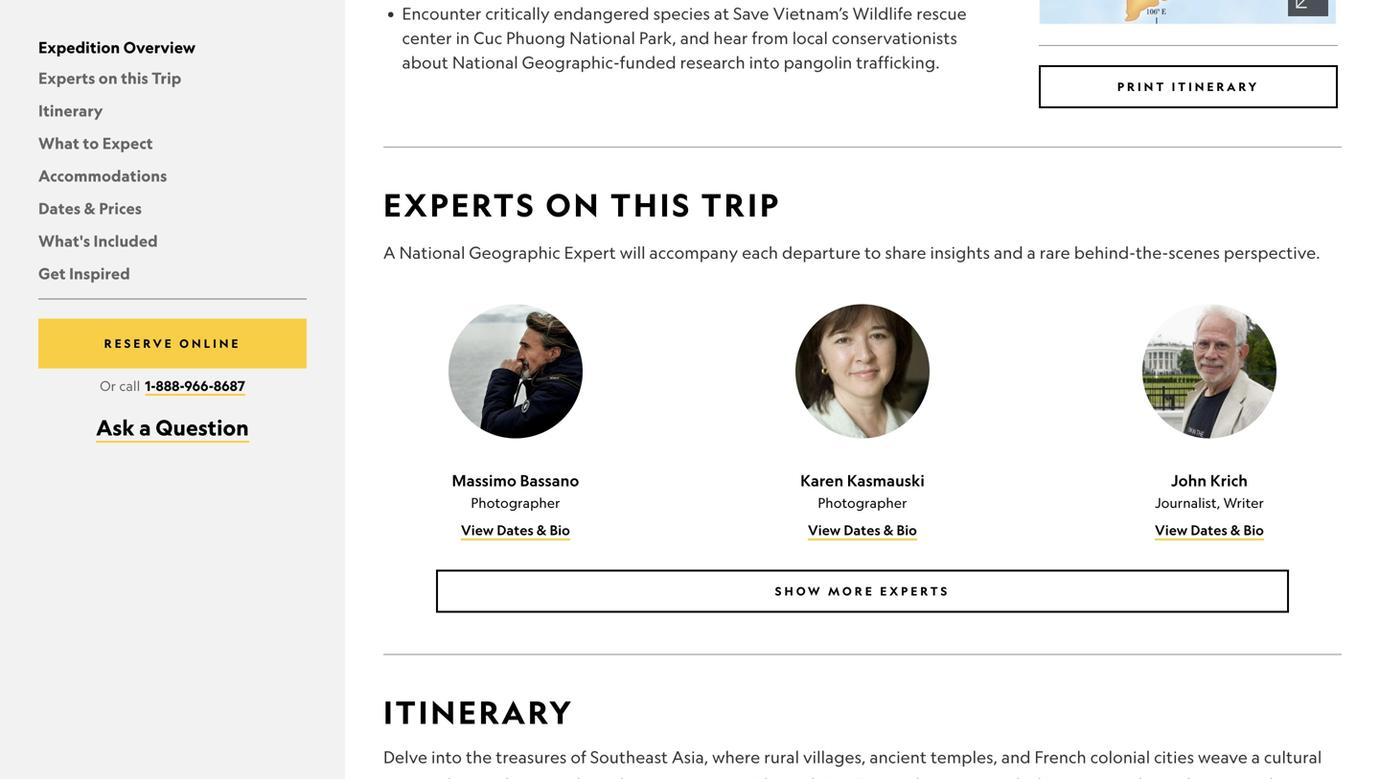 Task type: vqa. For each thing, say whether or not it's contained in the screenshot.
top THE EXPERTS
yes



Task type: locate. For each thing, give the bounding box(es) containing it.
departure
[[782, 243, 861, 263]]

2 bio from the left
[[897, 522, 918, 539]]

view dates & bio
[[461, 522, 570, 539], [808, 522, 918, 539], [1155, 522, 1265, 539]]

cuc
[[474, 28, 503, 48]]

writer
[[1224, 495, 1265, 511]]

get inspired
[[38, 264, 130, 283]]

a inside button
[[139, 414, 151, 441]]

ho
[[727, 775, 750, 780]]

included
[[94, 231, 158, 251]]

minh
[[782, 775, 821, 780]]

experts on this trip up expert
[[384, 186, 781, 224]]

2 horizontal spatial a
[[1252, 747, 1261, 768]]

geographic
[[469, 243, 561, 263]]

of
[[571, 747, 587, 768]]

on down expedition overview link
[[99, 68, 118, 88]]

encounter critically endangered species at save vietnam's wildlife rescue center in cuc phuong national park, and hear from local conservationists about national geographic-funded research into pangolin trafficking.
[[402, 3, 967, 72]]

view
[[461, 522, 494, 539], [808, 522, 841, 539], [1155, 522, 1188, 539]]

delve
[[384, 747, 428, 768]]

1 horizontal spatial into
[[749, 52, 780, 72]]

overview
[[123, 37, 196, 57]]

into inside delve into the treasures of southeast asia, where rural villages, ancient temples, and french colonial cities weave a cultural mosaic that is vibrant and timeless. contrast ho chi minh city's neon-lit streets with charming, traditional hanoi and it
[[431, 747, 462, 768]]

dates & prices
[[38, 198, 142, 218]]

0 vertical spatial national
[[570, 28, 636, 48]]

& down massimo bassano photographer
[[537, 522, 547, 539]]

1 vertical spatial into
[[431, 747, 462, 768]]

1 view dates & bio from the left
[[461, 522, 570, 539]]

into
[[749, 52, 780, 72], [431, 747, 462, 768]]

experts on this trip
[[38, 68, 182, 88], [384, 186, 781, 224]]

bio down writer
[[1244, 522, 1265, 539]]

national down endangered
[[570, 28, 636, 48]]

2 horizontal spatial bio
[[1244, 522, 1265, 539]]

bio down kasmauski
[[897, 522, 918, 539]]

0 vertical spatial this
[[121, 68, 148, 88]]

view for massimo
[[461, 522, 494, 539]]

a left rare
[[1028, 243, 1036, 263]]

fullscreen open icon image
[[1295, 0, 1322, 10]]

a
[[1028, 243, 1036, 263], [139, 414, 151, 441], [1252, 747, 1261, 768]]

more
[[828, 584, 875, 599]]

view down karen
[[808, 522, 841, 539]]

1 photographer from the left
[[471, 495, 561, 511]]

1 horizontal spatial view
[[808, 522, 841, 539]]

rescue
[[917, 3, 967, 23]]

2 photographer from the left
[[818, 495, 908, 511]]

park,
[[639, 28, 677, 48]]

temples,
[[931, 747, 998, 768]]

colonial
[[1091, 747, 1151, 768]]

1 vertical spatial this
[[611, 186, 692, 224]]

itinerary up what
[[38, 101, 103, 120]]

into down from
[[749, 52, 780, 72]]

0 vertical spatial to
[[83, 133, 99, 153]]

fullscreen open icon button
[[1039, 0, 1339, 26], [1289, 0, 1329, 16]]

photographer inside massimo bassano photographer
[[471, 495, 561, 511]]

0 horizontal spatial photographer
[[471, 495, 561, 511]]

view down massimo at the bottom left
[[461, 522, 494, 539]]

hanoi
[[1195, 775, 1241, 780]]

rural
[[764, 747, 800, 768]]

1 bio from the left
[[550, 522, 570, 539]]

1 horizontal spatial view dates & bio
[[808, 522, 918, 539]]

contrast
[[657, 775, 723, 780]]

view dates & bio down karen kasmauski photographer
[[808, 522, 918, 539]]

1 vertical spatial itinerary
[[38, 101, 103, 120]]

experts up geographic
[[384, 186, 537, 224]]

is
[[477, 775, 488, 780]]

2 view dates & bio from the left
[[808, 522, 918, 539]]

accommodations link
[[38, 166, 167, 185]]

into up that
[[431, 747, 462, 768]]

2 horizontal spatial experts
[[880, 584, 950, 599]]

0 horizontal spatial bio
[[550, 522, 570, 539]]

this up will
[[611, 186, 692, 224]]

kasmauski
[[847, 471, 925, 490]]

expedition overview
[[38, 37, 196, 57]]

1 vertical spatial experts
[[384, 186, 537, 224]]

national right a
[[399, 243, 465, 263]]

0 vertical spatial on
[[99, 68, 118, 88]]

a right weave
[[1252, 747, 1261, 768]]

itinerary up the
[[384, 693, 574, 732]]

dates down journalist,
[[1191, 522, 1228, 539]]

experts on this trip down expedition overview link
[[38, 68, 182, 88]]

1 vertical spatial experts on this trip
[[384, 186, 781, 224]]

view down journalist,
[[1155, 522, 1188, 539]]

to left share
[[865, 243, 882, 263]]

and down the species
[[681, 28, 710, 48]]

photographer down massimo at the bottom left
[[471, 495, 561, 511]]

call
[[119, 378, 140, 394]]

2 view from the left
[[808, 522, 841, 539]]

& for massimo bassano
[[537, 522, 547, 539]]

view dates & bio for bassano
[[461, 522, 570, 539]]

2 vertical spatial itinerary
[[384, 693, 574, 732]]

share
[[885, 243, 927, 263]]

1-
[[145, 377, 156, 394]]

reserve online link
[[38, 319, 307, 369]]

inspired
[[69, 264, 130, 283]]

photographer
[[471, 495, 561, 511], [818, 495, 908, 511]]

journalist,
[[1155, 495, 1221, 511]]

0 vertical spatial trip
[[152, 68, 182, 88]]

0 vertical spatial into
[[749, 52, 780, 72]]

1 horizontal spatial photographer
[[818, 495, 908, 511]]

research
[[680, 52, 746, 72]]

dates down karen kasmauski photographer
[[844, 522, 881, 539]]

conservationists
[[832, 28, 958, 48]]

0 vertical spatial itinerary
[[1172, 80, 1260, 94]]

2 horizontal spatial view dates & bio
[[1155, 522, 1265, 539]]

0 vertical spatial a
[[1028, 243, 1036, 263]]

karen
[[801, 471, 844, 490]]

ask a question button
[[96, 414, 249, 443]]

ask
[[96, 414, 135, 441]]

experts
[[38, 68, 95, 88], [384, 186, 537, 224], [880, 584, 950, 599]]

and up with
[[1002, 747, 1031, 768]]

0 horizontal spatial trip
[[152, 68, 182, 88]]

on up expert
[[546, 186, 602, 224]]

this down expedition overview link
[[121, 68, 148, 88]]

a right ask on the left of the page
[[139, 414, 151, 441]]

ancient
[[870, 747, 927, 768]]

treasures
[[496, 747, 567, 768]]

chi
[[753, 775, 778, 780]]

at
[[714, 3, 730, 23]]

dates down massimo bassano photographer
[[497, 522, 534, 539]]

view dates & bio down journalist,
[[1155, 522, 1265, 539]]

2 horizontal spatial itinerary
[[1172, 80, 1260, 94]]

3 bio from the left
[[1244, 522, 1265, 539]]

0 horizontal spatial this
[[121, 68, 148, 88]]

view dates & bio down massimo bassano photographer
[[461, 522, 570, 539]]

get
[[38, 264, 66, 283]]

what to expect link
[[38, 133, 153, 153]]

show
[[775, 584, 823, 599]]

photographer down kasmauski
[[818, 495, 908, 511]]

1 horizontal spatial bio
[[897, 522, 918, 539]]

2 vertical spatial a
[[1252, 747, 1261, 768]]

accompany
[[650, 243, 738, 263]]

experts right more
[[880, 584, 950, 599]]

0 vertical spatial experts on this trip
[[38, 68, 182, 88]]

dates for massimo
[[497, 522, 534, 539]]

bio down bassano
[[550, 522, 570, 539]]

national
[[570, 28, 636, 48], [452, 52, 518, 72], [399, 243, 465, 263]]

trip
[[152, 68, 182, 88], [702, 186, 781, 224]]

neon-
[[870, 775, 916, 780]]

0 horizontal spatial into
[[431, 747, 462, 768]]

local
[[793, 28, 828, 48]]

& down writer
[[1231, 522, 1241, 539]]

2 horizontal spatial view
[[1155, 522, 1188, 539]]

what
[[38, 133, 80, 153]]

view for karen
[[808, 522, 841, 539]]

this
[[121, 68, 148, 88], [611, 186, 692, 224]]

& down karen kasmauski photographer
[[884, 522, 894, 539]]

dates up "what's"
[[38, 198, 81, 218]]

0 horizontal spatial experts
[[38, 68, 95, 88]]

vibrant
[[492, 775, 548, 780]]

1 horizontal spatial to
[[865, 243, 882, 263]]

trip down the overview at left top
[[152, 68, 182, 88]]

center
[[402, 28, 452, 48]]

to right what
[[83, 133, 99, 153]]

888-
[[156, 377, 184, 394]]

dates
[[38, 198, 81, 218], [497, 522, 534, 539], [844, 522, 881, 539], [1191, 522, 1228, 539]]

expedition overview link
[[38, 37, 196, 57]]

national down cuc in the left top of the page
[[452, 52, 518, 72]]

ask a question
[[96, 414, 249, 441]]

0 horizontal spatial experts on this trip
[[38, 68, 182, 88]]

view dates & bio for kasmauski
[[808, 522, 918, 539]]

0 horizontal spatial a
[[139, 414, 151, 441]]

dates for john
[[1191, 522, 1228, 539]]

2 vertical spatial experts
[[880, 584, 950, 599]]

1 vertical spatial a
[[139, 414, 151, 441]]

southeast
[[591, 747, 668, 768]]

1 horizontal spatial on
[[546, 186, 602, 224]]

trip up each
[[702, 186, 781, 224]]

and down of
[[552, 775, 581, 780]]

1 fullscreen open icon button from the left
[[1039, 0, 1339, 26]]

photographer inside karen kasmauski photographer
[[818, 495, 908, 511]]

0 horizontal spatial view dates & bio
[[461, 522, 570, 539]]

itinerary right print
[[1172, 80, 1260, 94]]

massimo
[[452, 471, 517, 490]]

what's included link
[[38, 231, 158, 251]]

3 view from the left
[[1155, 522, 1188, 539]]

0 horizontal spatial view
[[461, 522, 494, 539]]

experts up itinerary link
[[38, 68, 95, 88]]

experts on this trip link
[[38, 68, 182, 88]]

show more experts button
[[436, 570, 1290, 613]]

show more experts
[[775, 584, 950, 599]]

1 view from the left
[[461, 522, 494, 539]]

1 horizontal spatial trip
[[702, 186, 781, 224]]

weave
[[1199, 747, 1248, 768]]

3 view dates & bio from the left
[[1155, 522, 1265, 539]]

photographer massimo bassano in profile with his hand over his mouth near the sea image
[[449, 304, 583, 439]]

with
[[992, 775, 1026, 780]]

1 horizontal spatial experts on this trip
[[384, 186, 781, 224]]

0 horizontal spatial on
[[99, 68, 118, 88]]



Task type: describe. For each thing, give the bounding box(es) containing it.
1 horizontal spatial this
[[611, 186, 692, 224]]

& for karen kasmauski
[[884, 522, 894, 539]]

encounter
[[402, 3, 482, 23]]

1 horizontal spatial itinerary
[[384, 693, 574, 732]]

or call 1-888-966-8687
[[100, 377, 245, 394]]

lit
[[916, 775, 932, 780]]

photographer for bassano
[[471, 495, 561, 511]]

1-888-966-8687 link
[[145, 377, 245, 396]]

1 horizontal spatial experts
[[384, 186, 537, 224]]

karen kasmauski photographer
[[801, 471, 925, 511]]

expert karen kasmasuski image
[[796, 304, 930, 439]]

perspective.
[[1224, 243, 1321, 263]]

what's
[[38, 231, 90, 251]]

966-
[[184, 377, 214, 394]]

get inspired link
[[38, 264, 130, 283]]

itinerary link
[[38, 101, 103, 120]]

cities
[[1155, 747, 1195, 768]]

what to expect
[[38, 133, 153, 153]]

8687
[[214, 377, 245, 394]]

print itinerary
[[1118, 80, 1260, 94]]

and left rare
[[994, 243, 1024, 263]]

villages,
[[803, 747, 866, 768]]

that
[[441, 775, 473, 780]]

timeless.
[[585, 775, 653, 780]]

what's included
[[38, 231, 158, 251]]

print
[[1118, 80, 1167, 94]]

a inside delve into the treasures of southeast asia, where rural villages, ancient temples, and french colonial cities weave a cultural mosaic that is vibrant and timeless. contrast ho chi minh city's neon-lit streets with charming, traditional hanoi and it
[[1252, 747, 1261, 768]]

will
[[620, 243, 646, 263]]

itinerary inside print itinerary link
[[1172, 80, 1260, 94]]

expert
[[564, 243, 616, 263]]

2 vertical spatial national
[[399, 243, 465, 263]]

1 vertical spatial to
[[865, 243, 882, 263]]

0 horizontal spatial itinerary
[[38, 101, 103, 120]]

from
[[752, 28, 789, 48]]

and down 'cultural'
[[1245, 775, 1274, 780]]

scenes
[[1169, 243, 1221, 263]]

experts inside button
[[880, 584, 950, 599]]

question
[[156, 414, 249, 441]]

species
[[654, 3, 710, 23]]

in
[[456, 28, 470, 48]]

hear
[[714, 28, 748, 48]]

geographic-
[[522, 52, 620, 72]]

each
[[742, 243, 779, 263]]

where
[[712, 747, 761, 768]]

a national geographic expert will accompany each departure to share insights and a rare behind-the-scenes perspective.
[[384, 243, 1321, 263]]

asia,
[[672, 747, 709, 768]]

expedition
[[38, 37, 120, 57]]

into inside encounter critically endangered species at save vietnam's wildlife rescue center in cuc phuong national park, and hear from local conservationists about national geographic-funded research into pangolin trafficking.
[[749, 52, 780, 72]]

expert john krich image
[[1143, 304, 1277, 439]]

bio for massimo bassano
[[550, 522, 570, 539]]

krich
[[1211, 471, 1248, 490]]

phuong
[[506, 28, 566, 48]]

0 horizontal spatial to
[[83, 133, 99, 153]]

delve into the treasures of southeast asia, where rural villages, ancient temples, and french colonial cities weave a cultural mosaic that is vibrant and timeless. contrast ho chi minh city's neon-lit streets with charming, traditional hanoi and it
[[384, 747, 1334, 780]]

view for john
[[1155, 522, 1188, 539]]

print itinerary link
[[1039, 65, 1339, 108]]

massimo bassano photographer
[[452, 471, 580, 511]]

& left prices
[[84, 198, 96, 218]]

dates & prices link
[[38, 198, 142, 218]]

reserve
[[104, 336, 174, 351]]

a map featuring the route and destinations for the vietnam, laos, and cambodia: ancient temples and natural wonders trip image
[[1039, 0, 1339, 26]]

pangolin
[[784, 52, 853, 72]]

& for john krich
[[1231, 522, 1241, 539]]

trafficking.
[[857, 52, 940, 72]]

and inside encounter critically endangered species at save vietnam's wildlife rescue center in cuc phuong national park, and hear from local conservationists about national geographic-funded research into pangolin trafficking.
[[681, 28, 710, 48]]

dates for karen
[[844, 522, 881, 539]]

1 vertical spatial national
[[452, 52, 518, 72]]

reserve online
[[104, 336, 241, 351]]

photographer for kasmauski
[[818, 495, 908, 511]]

prices
[[99, 198, 142, 218]]

bio for karen kasmauski
[[897, 522, 918, 539]]

vietnam's
[[773, 3, 849, 23]]

accommodations
[[38, 166, 167, 185]]

insights
[[931, 243, 991, 263]]

john
[[1172, 471, 1207, 490]]

1 vertical spatial on
[[546, 186, 602, 224]]

view dates & bio for krich
[[1155, 522, 1265, 539]]

2 fullscreen open icon button from the left
[[1289, 0, 1329, 16]]

john krich journalist, writer
[[1155, 471, 1265, 511]]

mosaic
[[384, 775, 437, 780]]

save
[[734, 3, 770, 23]]

funded
[[620, 52, 677, 72]]

0 vertical spatial experts
[[38, 68, 95, 88]]

charming,
[[1030, 775, 1107, 780]]

1 vertical spatial trip
[[702, 186, 781, 224]]

the-
[[1136, 243, 1169, 263]]

the
[[466, 747, 492, 768]]

critically
[[486, 3, 550, 23]]

endangered
[[554, 3, 650, 23]]

or
[[100, 378, 116, 394]]

cultural
[[1265, 747, 1323, 768]]

bio for john krich
[[1244, 522, 1265, 539]]

1 horizontal spatial a
[[1028, 243, 1036, 263]]



